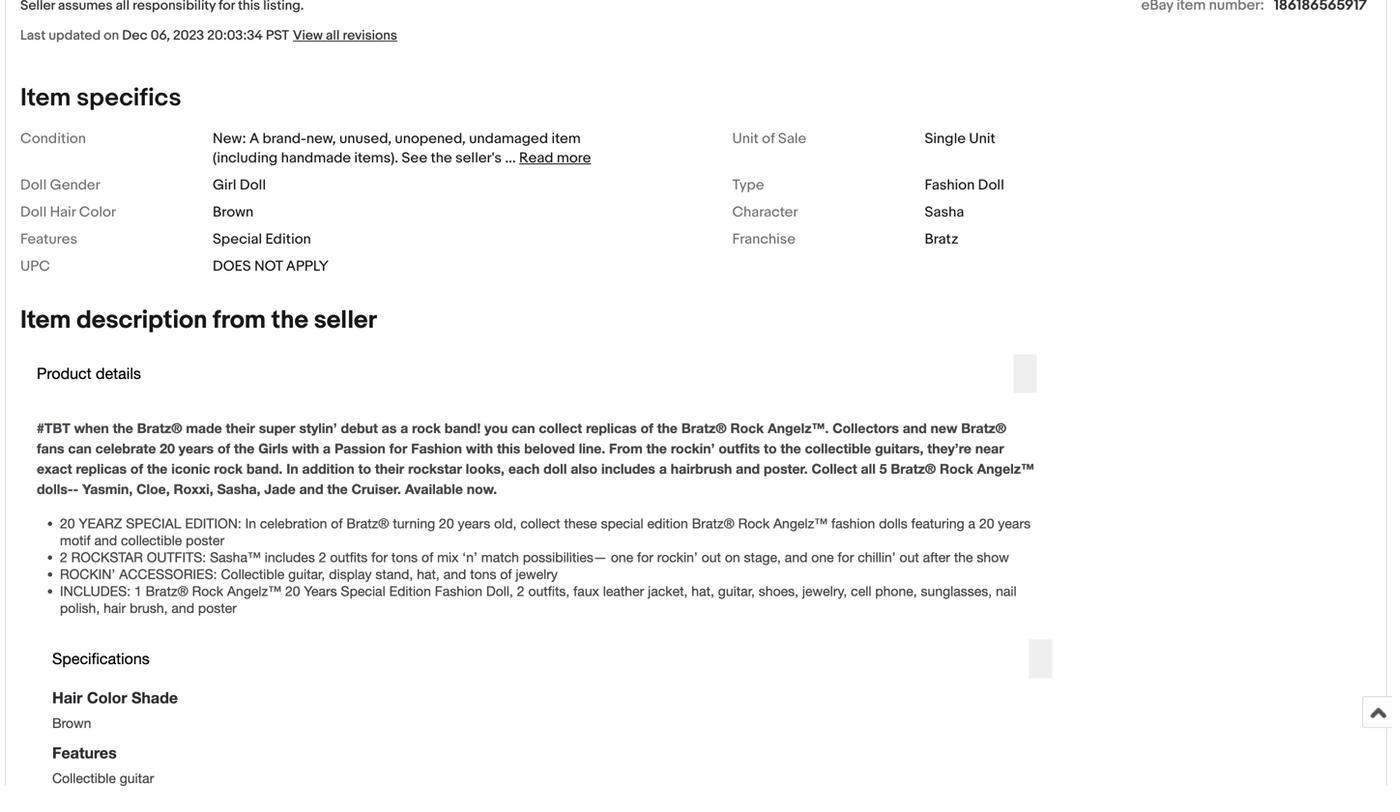 Task type: vqa. For each thing, say whether or not it's contained in the screenshot.
Type
yes



Task type: locate. For each thing, give the bounding box(es) containing it.
not
[[254, 258, 283, 275]]

2 item from the top
[[20, 305, 71, 335]]

single
[[925, 130, 966, 147]]

item specifics
[[20, 83, 181, 113]]

doll left hair
[[20, 203, 47, 221]]

view all revisions link
[[289, 27, 397, 44]]

edition
[[265, 231, 311, 248]]

special edition
[[213, 231, 311, 248]]

unit right single
[[969, 130, 996, 147]]

0 horizontal spatial the
[[271, 305, 308, 335]]

0 horizontal spatial unit
[[733, 130, 759, 147]]

1 horizontal spatial unit
[[969, 130, 996, 147]]

item down upc
[[20, 305, 71, 335]]

does not apply
[[213, 258, 329, 275]]

doll gender
[[20, 176, 100, 194]]

apply
[[286, 258, 329, 275]]

item description from the seller
[[20, 305, 377, 335]]

unit left of
[[733, 130, 759, 147]]

features
[[20, 231, 77, 248]]

dec
[[122, 27, 148, 44]]

see
[[402, 149, 428, 167]]

revisions
[[343, 27, 397, 44]]

character
[[733, 203, 798, 221]]

1 vertical spatial item
[[20, 305, 71, 335]]

description
[[76, 305, 207, 335]]

upc
[[20, 258, 50, 275]]

the right from
[[271, 305, 308, 335]]

unit
[[733, 130, 759, 147], [969, 130, 996, 147]]

new,
[[306, 130, 336, 147]]

item up condition
[[20, 83, 71, 113]]

updated
[[49, 27, 101, 44]]

1 horizontal spatial the
[[431, 149, 452, 167]]

1 item from the top
[[20, 83, 71, 113]]

the down unopened,
[[431, 149, 452, 167]]

sale
[[778, 130, 807, 147]]

doll
[[20, 176, 47, 194], [240, 176, 266, 194], [978, 176, 1005, 194], [20, 203, 47, 221]]

item
[[552, 130, 581, 147]]

view
[[293, 27, 323, 44]]

on
[[104, 27, 119, 44]]

girl doll
[[213, 176, 266, 194]]

fashion
[[925, 176, 975, 194]]

bratz
[[925, 231, 959, 248]]

girl
[[213, 176, 236, 194]]

20:03:34
[[207, 27, 263, 44]]

unit of sale
[[733, 130, 807, 147]]

2 unit from the left
[[969, 130, 996, 147]]

0 vertical spatial item
[[20, 83, 71, 113]]

doll down (including
[[240, 176, 266, 194]]

item
[[20, 83, 71, 113], [20, 305, 71, 335]]

0 vertical spatial the
[[431, 149, 452, 167]]

the
[[431, 149, 452, 167], [271, 305, 308, 335]]

all
[[326, 27, 340, 44]]

type
[[733, 176, 764, 194]]

hair
[[50, 203, 76, 221]]

single unit
[[925, 130, 996, 147]]

last updated on dec 06, 2023 20:03:34 pst view all revisions
[[20, 27, 397, 44]]



Task type: describe. For each thing, give the bounding box(es) containing it.
specifics
[[76, 83, 181, 113]]

special
[[213, 231, 262, 248]]

1 unit from the left
[[733, 130, 759, 147]]

does
[[213, 258, 251, 275]]

unopened,
[[395, 130, 466, 147]]

undamaged
[[469, 130, 548, 147]]

sasha
[[925, 203, 964, 221]]

brown
[[213, 203, 254, 221]]

read more
[[519, 149, 591, 167]]

doll hair color
[[20, 203, 116, 221]]

item for item description from the seller
[[20, 305, 71, 335]]

items).
[[354, 149, 398, 167]]

franchise
[[733, 231, 796, 248]]

...
[[505, 149, 516, 167]]

the inside new: a brand-new, unused, unopened, undamaged item (including handmade items). see the seller's ...
[[431, 149, 452, 167]]

new:
[[213, 130, 246, 147]]

handmade
[[281, 149, 351, 167]]

gender
[[50, 176, 100, 194]]

item for item specifics
[[20, 83, 71, 113]]

seller's
[[456, 149, 502, 167]]

last
[[20, 27, 46, 44]]

doll right fashion
[[978, 176, 1005, 194]]

condition
[[20, 130, 86, 147]]

read
[[519, 149, 554, 167]]

doll left gender
[[20, 176, 47, 194]]

2023
[[173, 27, 204, 44]]

more
[[557, 149, 591, 167]]

from
[[213, 305, 266, 335]]

brand-
[[263, 130, 306, 147]]

unused,
[[339, 130, 392, 147]]

of
[[762, 130, 775, 147]]

(including
[[213, 149, 278, 167]]

a
[[249, 130, 259, 147]]

color
[[79, 203, 116, 221]]

pst
[[266, 27, 289, 44]]

read more button
[[519, 149, 591, 167]]

1 vertical spatial the
[[271, 305, 308, 335]]

new: a brand-new, unused, unopened, undamaged item (including handmade items). see the seller's ...
[[213, 130, 581, 167]]

seller
[[314, 305, 377, 335]]

fashion doll
[[925, 176, 1005, 194]]

06,
[[151, 27, 170, 44]]



